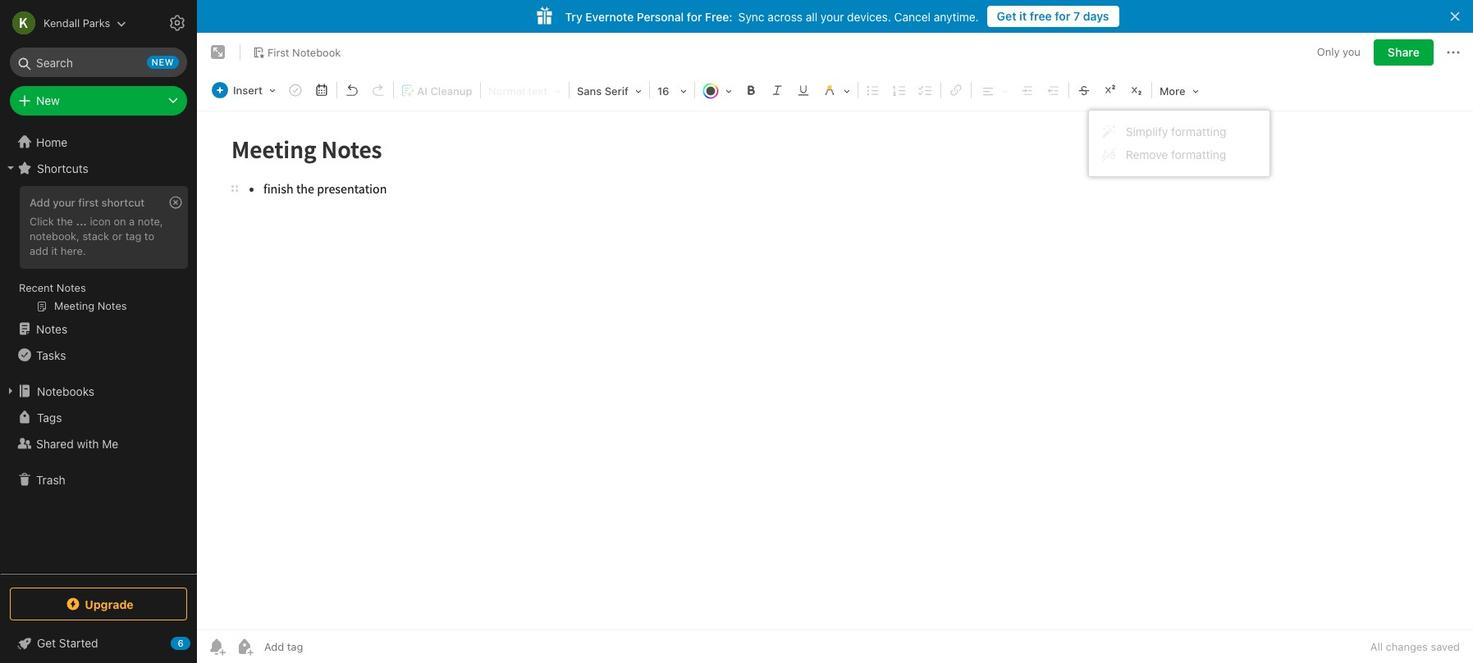 Task type: locate. For each thing, give the bounding box(es) containing it.
subscript image
[[1125, 79, 1148, 102]]

it down notebook,
[[51, 244, 58, 258]]

add tag image
[[235, 638, 254, 657]]

personal
[[637, 9, 684, 23]]

notes inside "group"
[[57, 282, 86, 295]]

2 for from the left
[[687, 9, 702, 23]]

evernote
[[585, 9, 634, 23]]

simplify formatting link
[[1089, 121, 1269, 144]]

1 vertical spatial get
[[37, 637, 56, 651]]

notes right recent
[[57, 282, 86, 295]]

free:
[[705, 9, 733, 23]]

1 vertical spatial your
[[53, 196, 75, 209]]

the
[[57, 215, 73, 228]]

anytime.
[[934, 9, 979, 23]]

on
[[114, 215, 126, 228]]

formatting for simplify formatting
[[1171, 125, 1226, 139]]

1 vertical spatial notes
[[36, 322, 67, 336]]

1 formatting from the top
[[1171, 125, 1226, 139]]

share button
[[1374, 39, 1434, 66]]

Font size field
[[652, 79, 693, 103]]

formatting up 'remove formatting' link
[[1171, 125, 1226, 139]]

simplify formatting
[[1126, 125, 1226, 139]]

expand note image
[[208, 43, 228, 62]]

0 vertical spatial your
[[821, 9, 844, 23]]

0 vertical spatial get
[[997, 9, 1017, 23]]

share
[[1388, 45, 1420, 59]]

it left free
[[1019, 9, 1027, 23]]

for
[[1055, 9, 1071, 23], [687, 9, 702, 23]]

get inside help and learning task checklist field
[[37, 637, 56, 651]]

0 horizontal spatial it
[[51, 244, 58, 258]]

7
[[1074, 9, 1080, 23]]

first notebook
[[268, 46, 341, 59]]

it
[[1019, 9, 1027, 23], [51, 244, 58, 258]]

dropdown list menu
[[1089, 121, 1269, 167]]

try
[[565, 9, 582, 23]]

tree containing home
[[0, 129, 197, 574]]

get left started
[[37, 637, 56, 651]]

Alignment field
[[973, 79, 1014, 102]]

first
[[78, 196, 99, 209]]

formatting down the simplify formatting link
[[1171, 148, 1226, 162]]

shared with me link
[[0, 431, 196, 457]]

new
[[151, 57, 174, 67]]

note,
[[138, 215, 163, 228]]

all
[[806, 9, 818, 23]]

calendar event image
[[310, 79, 333, 102]]

1 horizontal spatial for
[[1055, 9, 1071, 23]]

formatting
[[1171, 125, 1226, 139], [1171, 148, 1226, 162]]

upgrade button
[[10, 588, 187, 621]]

0 horizontal spatial for
[[687, 9, 702, 23]]

here.
[[61, 244, 86, 258]]

2 formatting from the top
[[1171, 148, 1226, 162]]

kendall parks
[[43, 16, 110, 29]]

Highlight field
[[817, 79, 856, 103]]

get it free for 7 days button
[[987, 6, 1119, 27]]

your right all
[[821, 9, 844, 23]]

devices.
[[847, 9, 891, 23]]

0 vertical spatial formatting
[[1171, 125, 1226, 139]]

Font family field
[[571, 79, 648, 103]]

6
[[178, 639, 184, 649]]

group
[[0, 181, 196, 323]]

tree
[[0, 129, 197, 574]]

shortcut
[[101, 196, 145, 209]]

sans serif
[[577, 85, 629, 98]]

for for 7
[[1055, 9, 1071, 23]]

add
[[30, 196, 50, 209]]

0 vertical spatial it
[[1019, 9, 1027, 23]]

with
[[77, 437, 99, 451]]

Help and Learning task checklist field
[[0, 631, 197, 657]]

Font color field
[[697, 79, 738, 103]]

insert
[[233, 84, 263, 97]]

1 horizontal spatial get
[[997, 9, 1017, 23]]

more
[[1160, 85, 1186, 98]]

trash link
[[0, 467, 196, 493]]

your up the on the top left of page
[[53, 196, 75, 209]]

upgrade
[[85, 598, 134, 612]]

0 horizontal spatial get
[[37, 637, 56, 651]]

icon on a note, notebook, stack or tag to add it here.
[[30, 215, 163, 258]]

get inside button
[[997, 9, 1017, 23]]

underline image
[[792, 79, 815, 102]]

new
[[36, 94, 60, 108]]

italic image
[[766, 79, 789, 102]]

shortcuts button
[[0, 155, 196, 181]]

recent
[[19, 282, 54, 295]]

all
[[1370, 641, 1383, 654]]

for left "free:"
[[687, 9, 702, 23]]

serif
[[605, 85, 629, 98]]

1 vertical spatial formatting
[[1171, 148, 1226, 162]]

get
[[997, 9, 1017, 23], [37, 637, 56, 651]]

shortcuts
[[37, 161, 88, 175]]

for left 7
[[1055, 9, 1071, 23]]

1 horizontal spatial it
[[1019, 9, 1027, 23]]

0 vertical spatial notes
[[57, 282, 86, 295]]

1 for from the left
[[1055, 9, 1071, 23]]

new button
[[10, 86, 187, 116]]

expand notebooks image
[[4, 385, 17, 398]]

or
[[112, 230, 122, 243]]

home link
[[0, 129, 197, 155]]

notes
[[57, 282, 86, 295], [36, 322, 67, 336]]

add
[[30, 244, 48, 258]]

for inside button
[[1055, 9, 1071, 23]]

tasks button
[[0, 342, 196, 368]]

group containing add your first shortcut
[[0, 181, 196, 323]]

click the ...
[[30, 215, 87, 228]]

Add tag field
[[263, 640, 386, 655]]

more actions image
[[1444, 43, 1463, 62]]

Insert field
[[208, 79, 281, 102]]

1 vertical spatial it
[[51, 244, 58, 258]]

simplify
[[1126, 125, 1168, 139]]

shared with me
[[36, 437, 118, 451]]

you
[[1343, 45, 1361, 58]]

tasks
[[36, 348, 66, 362]]

cancel
[[894, 9, 931, 23]]

get left free
[[997, 9, 1017, 23]]

settings image
[[167, 13, 187, 33]]

home
[[36, 135, 68, 149]]

your
[[821, 9, 844, 23], [53, 196, 75, 209]]

notes up the tasks
[[36, 322, 67, 336]]

Search text field
[[21, 48, 176, 77]]

free
[[1030, 9, 1052, 23]]

tags
[[37, 411, 62, 425]]



Task type: vqa. For each thing, say whether or not it's contained in the screenshot.
free:
yes



Task type: describe. For each thing, give the bounding box(es) containing it.
started
[[59, 637, 98, 651]]

...
[[76, 215, 87, 228]]

only you
[[1317, 45, 1361, 58]]

days
[[1083, 9, 1109, 23]]

More actions field
[[1444, 39, 1463, 66]]

stack
[[82, 230, 109, 243]]

click to collapse image
[[191, 634, 203, 653]]

note window element
[[197, 33, 1473, 664]]

kendall
[[43, 16, 80, 29]]

Note Editor text field
[[197, 112, 1473, 630]]

click
[[30, 215, 54, 228]]

parks
[[83, 16, 110, 29]]

heading level image
[[483, 80, 566, 101]]

get started
[[37, 637, 98, 651]]

notebooks
[[37, 385, 94, 398]]

tag
[[125, 230, 141, 243]]

new search field
[[21, 48, 179, 77]]

Account field
[[0, 7, 127, 39]]

get for get started
[[37, 637, 56, 651]]

it inside 'icon on a note, notebook, stack or tag to add it here.'
[[51, 244, 58, 258]]

try evernote personal for free: sync across all your devices. cancel anytime.
[[565, 9, 979, 23]]

add a reminder image
[[207, 638, 227, 657]]

only
[[1317, 45, 1340, 58]]

remove formatting
[[1126, 148, 1226, 162]]

superscript image
[[1099, 79, 1122, 102]]

Heading level field
[[483, 79, 567, 102]]

recent notes
[[19, 282, 86, 295]]

0 horizontal spatial your
[[53, 196, 75, 209]]

remove
[[1126, 148, 1168, 162]]

to
[[144, 230, 154, 243]]

saved
[[1431, 641, 1460, 654]]

first
[[268, 46, 289, 59]]

formatting for remove formatting
[[1171, 148, 1226, 162]]

trash
[[36, 473, 65, 487]]

across
[[768, 9, 803, 23]]

it inside button
[[1019, 9, 1027, 23]]

for for free:
[[687, 9, 702, 23]]

strikethrough image
[[1073, 79, 1096, 102]]

notes link
[[0, 316, 196, 342]]

alignment image
[[974, 80, 1014, 101]]

sync
[[738, 9, 765, 23]]

tags button
[[0, 405, 196, 431]]

first notebook button
[[247, 41, 347, 64]]

remove formatting link
[[1089, 144, 1269, 167]]

get it free for 7 days
[[997, 9, 1109, 23]]

notebook,
[[30, 230, 80, 243]]

get for get it free for 7 days
[[997, 9, 1017, 23]]

bold image
[[739, 79, 762, 102]]

a
[[129, 215, 135, 228]]

notebook
[[292, 46, 341, 59]]

all changes saved
[[1370, 641, 1460, 654]]

changes
[[1386, 641, 1428, 654]]

add your first shortcut
[[30, 196, 145, 209]]

1 horizontal spatial your
[[821, 9, 844, 23]]

notebooks link
[[0, 378, 196, 405]]

me
[[102, 437, 118, 451]]

icon
[[90, 215, 111, 228]]

sans
[[577, 85, 602, 98]]

More field
[[1154, 79, 1204, 103]]

16
[[657, 85, 669, 98]]

shared
[[36, 437, 74, 451]]

undo image
[[341, 79, 364, 102]]



